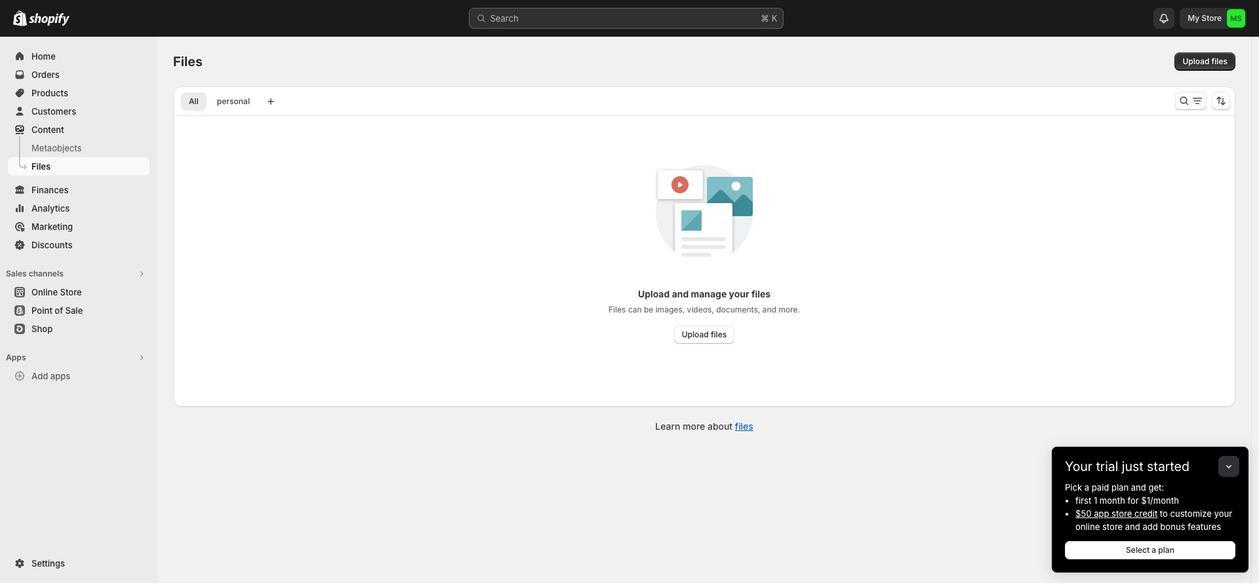 Task type: describe. For each thing, give the bounding box(es) containing it.
1 horizontal spatial shopify image
[[29, 13, 70, 26]]



Task type: locate. For each thing, give the bounding box(es) containing it.
tab list
[[178, 92, 261, 111]]

0 horizontal spatial shopify image
[[13, 10, 27, 26]]

my store image
[[1228, 9, 1246, 28]]

shopify image
[[13, 10, 27, 26], [29, 13, 70, 26]]



Task type: vqa. For each thing, say whether or not it's contained in the screenshot.
"Next" image
no



